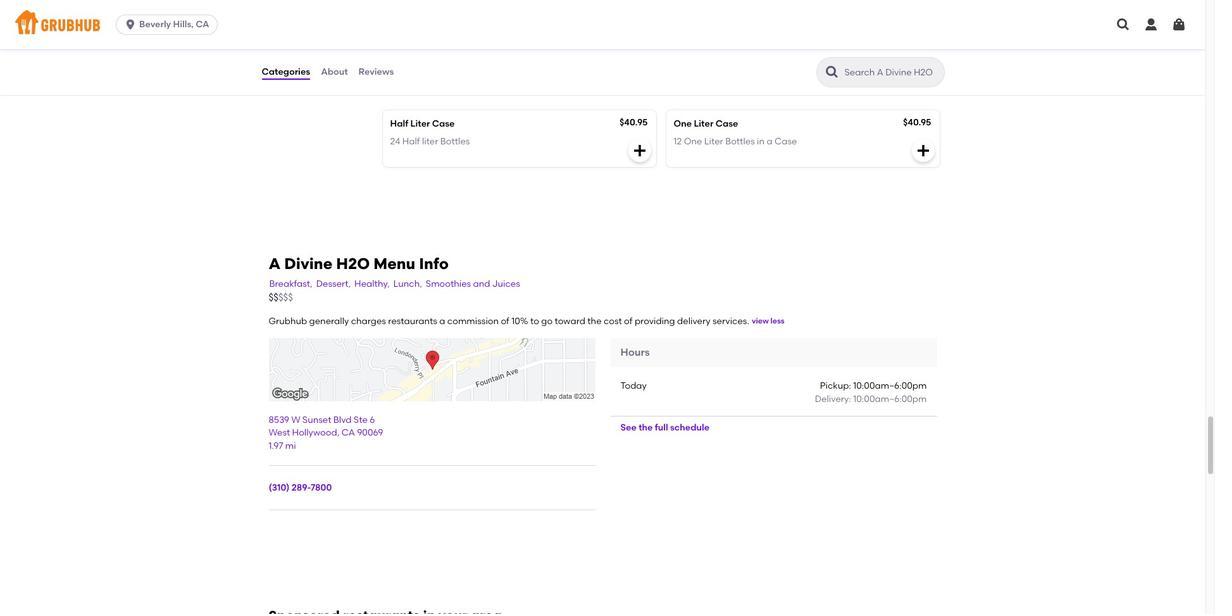 Task type: locate. For each thing, give the bounding box(es) containing it.
$40.95
[[620, 117, 648, 128], [904, 117, 932, 128]]

beverly hills, ca
[[139, 19, 209, 30]]

in left town!
[[752, 84, 758, 93]]

vanilla
[[439, 36, 467, 47]]

one
[[674, 118, 692, 129], [684, 136, 703, 147]]

half right the 24
[[403, 136, 420, 147]]

1 horizontal spatial the
[[639, 422, 653, 433]]

and inside 'earl grey tea, almond milk, 3 immortals, 4 eternal, ormus and vanilla essence.'
[[419, 36, 436, 47]]

bottles right liter on the left top of the page
[[441, 136, 470, 147]]

0 vertical spatial 9.5
[[535, 67, 554, 82]]

2 vertical spatial the
[[639, 422, 653, 433]]

1 vertical spatial ca
[[342, 428, 355, 439]]

case
[[380, 84, 400, 93], [432, 118, 455, 129], [716, 118, 739, 129], [775, 136, 798, 147]]

1 horizontal spatial $40.95
[[904, 117, 932, 128]]

1 horizontal spatial water
[[584, 67, 625, 82]]

search icon image
[[825, 65, 840, 80]]

one right 12
[[684, 136, 703, 147]]

and down grey
[[419, 36, 436, 47]]

1 bottles from the left
[[441, 136, 470, 147]]

6
[[370, 415, 375, 426]]

of left 10%
[[501, 316, 510, 327]]

cost
[[604, 316, 622, 327]]

town!
[[760, 84, 781, 93]]

1 $40.95 from the left
[[620, 117, 648, 128]]

$40.95 down by
[[620, 117, 648, 128]]

the left best
[[665, 84, 677, 93]]

water up immunity on the top of page
[[584, 67, 625, 82]]

in down town!
[[757, 136, 765, 147]]

bottles
[[441, 136, 470, 147], [726, 136, 755, 147]]

0 horizontal spatial bottles
[[441, 136, 470, 147]]

0 vertical spatial 10:00am–6:00pm
[[854, 381, 927, 392]]

0 horizontal spatial ca
[[196, 19, 209, 30]]

case inside the alkaline structured ph 9.5 - 10 water case of alkaline structured ph 9.5 - 10 water   boost your immunity by drinking the best alkaline water in town!
[[380, 84, 400, 93]]

earl grey tea, almond milk, 3 immortals, 4 eternal, ormus and vanilla essence. button
[[383, 0, 656, 61]]

and
[[419, 36, 436, 47], [473, 278, 491, 289]]

case down reviews
[[380, 84, 400, 93]]

structured down vanilla
[[441, 84, 480, 93]]

0 horizontal spatial 9.5
[[495, 84, 505, 93]]

1 vertical spatial and
[[473, 278, 491, 289]]

- up boost
[[558, 67, 563, 82]]

8539 w sunset blvd ste 6 west hollywood , ca 90069 1.97 mi
[[269, 415, 383, 451]]

1 horizontal spatial a
[[767, 136, 773, 147]]

ph down essence.
[[482, 84, 493, 93]]

0 horizontal spatial 10
[[512, 84, 520, 93]]

$40.95 for 12 one liter bottles in a case
[[904, 117, 932, 128]]

generally
[[309, 316, 349, 327]]

0 vertical spatial 10
[[566, 67, 581, 82]]

1 vertical spatial one
[[684, 136, 703, 147]]

the left the full
[[639, 422, 653, 433]]

0 vertical spatial in
[[752, 84, 758, 93]]

2 bottles from the left
[[726, 136, 755, 147]]

of right cost
[[625, 316, 633, 327]]

view less button
[[752, 316, 785, 327]]

delivery
[[678, 316, 711, 327]]

pickup: 10:00am–6:00pm delivery: 10:00am–6:00pm
[[816, 381, 927, 405]]

9.5 down essence.
[[495, 84, 505, 93]]

-
[[558, 67, 563, 82], [507, 84, 510, 93]]

0 horizontal spatial svg image
[[124, 18, 137, 31]]

ph
[[512, 67, 532, 82], [482, 84, 493, 93]]

0 horizontal spatial the
[[588, 316, 602, 327]]

0 horizontal spatial and
[[419, 36, 436, 47]]

alkaline
[[380, 67, 435, 82], [410, 84, 439, 93], [696, 84, 725, 93]]

hollywood
[[292, 428, 337, 439]]

breakfast, button
[[269, 277, 313, 291]]

essence.
[[469, 36, 506, 47]]

of right reviews button at the top left
[[401, 84, 409, 93]]

water left town!
[[727, 84, 750, 93]]

a
[[767, 136, 773, 147], [440, 316, 446, 327]]

1 vertical spatial structured
[[441, 84, 480, 93]]

liter up 12 one liter bottles in a case
[[694, 118, 714, 129]]

sunset
[[303, 415, 332, 426]]

0 vertical spatial a
[[767, 136, 773, 147]]

- left boost
[[507, 84, 510, 93]]

about button
[[321, 49, 349, 95]]

boost
[[546, 84, 567, 93]]

1 horizontal spatial ca
[[342, 428, 355, 439]]

1 vertical spatial 10
[[512, 84, 520, 93]]

10
[[566, 67, 581, 82], [512, 84, 520, 93]]

bottles for one liter case
[[726, 136, 755, 147]]

lunch, button
[[393, 277, 423, 291]]

0 vertical spatial ph
[[512, 67, 532, 82]]

and left juices
[[473, 278, 491, 289]]

0 vertical spatial svg image
[[124, 18, 137, 31]]

svg image up drinking
[[632, 37, 648, 52]]

0 vertical spatial ca
[[196, 19, 209, 30]]

$40.95 down search a divine h2o "search field"
[[904, 117, 932, 128]]

smoothies and juices button
[[425, 277, 521, 291]]

by
[[623, 84, 632, 93]]

the left cost
[[588, 316, 602, 327]]

10:00am–6:00pm right pickup:
[[854, 381, 927, 392]]

ca
[[196, 19, 209, 30], [342, 428, 355, 439]]

breakfast,
[[269, 278, 313, 289]]

full
[[655, 422, 669, 433]]

today
[[621, 381, 647, 392]]

svg image
[[124, 18, 137, 31], [632, 37, 648, 52]]

2 horizontal spatial the
[[665, 84, 677, 93]]

0 horizontal spatial $40.95
[[620, 117, 648, 128]]

dessert,
[[316, 278, 351, 289]]

main navigation navigation
[[0, 0, 1206, 49]]

ph down the earl grey tea, almond milk, 3 immortals, 4 eternal, ormus and vanilla essence. button
[[512, 67, 532, 82]]

1 horizontal spatial 9.5
[[535, 67, 554, 82]]

$$$$$
[[269, 292, 293, 303]]

structured down essence.
[[438, 67, 509, 82]]

1 horizontal spatial bottles
[[726, 136, 755, 147]]

1 10:00am–6:00pm from the top
[[854, 381, 927, 392]]

ca right ,
[[342, 428, 355, 439]]

10%
[[512, 316, 529, 327]]

0 horizontal spatial ph
[[482, 84, 493, 93]]

in
[[752, 84, 758, 93], [757, 136, 765, 147]]

10:00am–6:00pm right delivery:
[[854, 394, 927, 405]]

1 horizontal spatial ph
[[512, 67, 532, 82]]

svg image
[[1117, 17, 1132, 32], [1144, 17, 1160, 32], [1172, 17, 1187, 32], [632, 143, 648, 158], [916, 143, 931, 158]]

schedule
[[671, 422, 710, 433]]

bottles down the one liter case
[[726, 136, 755, 147]]

grubhub generally charges restaurants a commission of 10% to go toward the cost of providing delivery services. view less
[[269, 316, 785, 327]]

0 vertical spatial and
[[419, 36, 436, 47]]

hours
[[621, 346, 650, 358]]

divine
[[285, 255, 333, 273]]

9.5 up boost
[[535, 67, 554, 82]]

categories button
[[261, 49, 311, 95]]

providing
[[635, 316, 676, 327]]

water
[[584, 67, 625, 82], [521, 84, 544, 93], [727, 84, 750, 93]]

commission
[[448, 316, 499, 327]]

immunity
[[586, 84, 621, 93]]

liter up 24 half liter bottles
[[411, 118, 430, 129]]

1 vertical spatial 10:00am–6:00pm
[[854, 394, 927, 405]]

the
[[665, 84, 677, 93], [588, 316, 602, 327], [639, 422, 653, 433]]

half up the 24
[[390, 118, 409, 129]]

ca right hills,
[[196, 19, 209, 30]]

water left boost
[[521, 84, 544, 93]]

of
[[401, 84, 409, 93], [501, 316, 510, 327], [625, 316, 633, 327]]

10 up your
[[566, 67, 581, 82]]

9.5
[[535, 67, 554, 82], [495, 84, 505, 93]]

breakfast, dessert, healthy, lunch, smoothies and juices
[[269, 278, 520, 289]]

0 vertical spatial the
[[665, 84, 677, 93]]

1 horizontal spatial -
[[558, 67, 563, 82]]

289-
[[292, 482, 311, 493]]

liter for half
[[411, 118, 430, 129]]

bottles for half liter case
[[441, 136, 470, 147]]

svg image left beverly
[[124, 18, 137, 31]]

reviews button
[[358, 49, 395, 95]]

10:00am–6:00pm
[[854, 381, 927, 392], [854, 394, 927, 405]]

0 horizontal spatial a
[[440, 316, 446, 327]]

12 one liter bottles in a case
[[674, 136, 798, 147]]

2 $40.95 from the left
[[904, 117, 932, 128]]

24 half liter bottles
[[390, 136, 470, 147]]

view
[[752, 317, 769, 326]]

10 left boost
[[512, 84, 520, 93]]

1 vertical spatial svg image
[[632, 37, 648, 52]]

ca inside button
[[196, 19, 209, 30]]

1 vertical spatial 9.5
[[495, 84, 505, 93]]

1 horizontal spatial and
[[473, 278, 491, 289]]

info
[[419, 255, 449, 273]]

alkaline down ormus
[[380, 67, 435, 82]]

a right restaurants
[[440, 316, 446, 327]]

one up 12
[[674, 118, 692, 129]]

a down town!
[[767, 136, 773, 147]]

less
[[771, 317, 785, 326]]

1 vertical spatial in
[[757, 136, 765, 147]]

0 horizontal spatial -
[[507, 84, 510, 93]]

liter
[[411, 118, 430, 129], [694, 118, 714, 129], [705, 136, 724, 147]]

alkaline structured ph 9.5 - 10 water case of alkaline structured ph 9.5 - 10 water   boost your immunity by drinking the best alkaline water in town!
[[380, 67, 781, 93]]

0 horizontal spatial of
[[401, 84, 409, 93]]

liter down the one liter case
[[705, 136, 724, 147]]



Task type: describe. For each thing, give the bounding box(es) containing it.
eternal,
[[568, 23, 601, 34]]

case up 12 one liter bottles in a case
[[716, 118, 739, 129]]

almond
[[449, 23, 482, 34]]

one liter case
[[674, 118, 739, 129]]

toward
[[555, 316, 586, 327]]

tea,
[[430, 23, 447, 34]]

(310) 289-7800
[[269, 482, 332, 493]]

ormus
[[390, 36, 417, 47]]

1 vertical spatial the
[[588, 316, 602, 327]]

$40.95 for 24 half liter bottles
[[620, 117, 648, 128]]

1.97
[[269, 441, 283, 451]]

menu
[[374, 255, 416, 273]]

(310)
[[269, 482, 290, 493]]

dessert, button
[[316, 277, 352, 291]]

in inside the alkaline structured ph 9.5 - 10 water case of alkaline structured ph 9.5 - 10 water   boost your immunity by drinking the best alkaline water in town!
[[752, 84, 758, 93]]

beverly hills, ca button
[[116, 15, 223, 35]]

1 vertical spatial half
[[403, 136, 420, 147]]

juices
[[493, 278, 520, 289]]

beverly
[[139, 19, 171, 30]]

7800
[[311, 482, 332, 493]]

0 vertical spatial structured
[[438, 67, 509, 82]]

mi
[[285, 441, 296, 451]]

3
[[506, 23, 511, 34]]

hills,
[[173, 19, 194, 30]]

4
[[561, 23, 566, 34]]

charges
[[351, 316, 386, 327]]

the inside button
[[639, 422, 653, 433]]

see
[[621, 422, 637, 433]]

reviews
[[359, 66, 394, 77]]

liter for one
[[694, 118, 714, 129]]

grey
[[409, 23, 428, 34]]

west
[[269, 428, 290, 439]]

0 vertical spatial -
[[558, 67, 563, 82]]

(310) 289-7800 button
[[269, 482, 332, 495]]

restaurants
[[388, 316, 438, 327]]

ste
[[354, 415, 368, 426]]

categories
[[262, 66, 310, 77]]

best
[[679, 84, 695, 93]]

svg image inside beverly hills, ca button
[[124, 18, 137, 31]]

Search A Divine H2O search field
[[844, 66, 941, 79]]

liter
[[422, 136, 439, 147]]

pickup:
[[821, 381, 852, 392]]

12
[[674, 136, 682, 147]]

go
[[542, 316, 553, 327]]

2 10:00am–6:00pm from the top
[[854, 394, 927, 405]]

earl
[[390, 23, 407, 34]]

lunch,
[[394, 278, 422, 289]]

delivery:
[[816, 394, 852, 405]]

healthy, button
[[354, 277, 391, 291]]

ca inside 8539 w sunset blvd ste 6 west hollywood , ca 90069 1.97 mi
[[342, 428, 355, 439]]

to
[[531, 316, 540, 327]]

0 vertical spatial half
[[390, 118, 409, 129]]

a divine h2o menu info
[[269, 255, 449, 273]]

0 horizontal spatial water
[[521, 84, 544, 93]]

your
[[568, 84, 584, 93]]

2 horizontal spatial of
[[625, 316, 633, 327]]

h2o
[[336, 255, 370, 273]]

case down town!
[[775, 136, 798, 147]]

,
[[337, 428, 340, 439]]

grubhub
[[269, 316, 307, 327]]

of inside the alkaline structured ph 9.5 - 10 water case of alkaline structured ph 9.5 - 10 water   boost your immunity by drinking the best alkaline water in town!
[[401, 84, 409, 93]]

milk,
[[484, 23, 504, 34]]

alkaline up half liter case
[[410, 84, 439, 93]]

immortals,
[[513, 23, 559, 34]]

see the full schedule button
[[611, 417, 720, 440]]

1 vertical spatial ph
[[482, 84, 493, 93]]

w
[[292, 415, 300, 426]]

1 vertical spatial a
[[440, 316, 446, 327]]

2 horizontal spatial water
[[727, 84, 750, 93]]

alkaline right best
[[696, 84, 725, 93]]

8539
[[269, 415, 289, 426]]

24
[[390, 136, 400, 147]]

1 vertical spatial -
[[507, 84, 510, 93]]

1 horizontal spatial svg image
[[632, 37, 648, 52]]

the inside the alkaline structured ph 9.5 - 10 water case of alkaline structured ph 9.5 - 10 water   boost your immunity by drinking the best alkaline water in town!
[[665, 84, 677, 93]]

drinking
[[633, 84, 663, 93]]

healthy,
[[355, 278, 390, 289]]

1 horizontal spatial 10
[[566, 67, 581, 82]]

smoothies
[[426, 278, 471, 289]]

blvd
[[334, 415, 352, 426]]

services.
[[713, 316, 750, 327]]

half liter case
[[390, 118, 455, 129]]

1 horizontal spatial of
[[501, 316, 510, 327]]

90069
[[357, 428, 383, 439]]

see the full schedule
[[621, 422, 710, 433]]

earl grey tea, almond milk, 3 immortals, 4 eternal, ormus and vanilla essence.
[[390, 23, 601, 47]]

a
[[269, 255, 281, 273]]

0 vertical spatial one
[[674, 118, 692, 129]]

$$
[[269, 292, 279, 303]]

case up liter on the left top of the page
[[432, 118, 455, 129]]

about
[[321, 66, 348, 77]]



Task type: vqa. For each thing, say whether or not it's contained in the screenshot.
the top Roast
no



